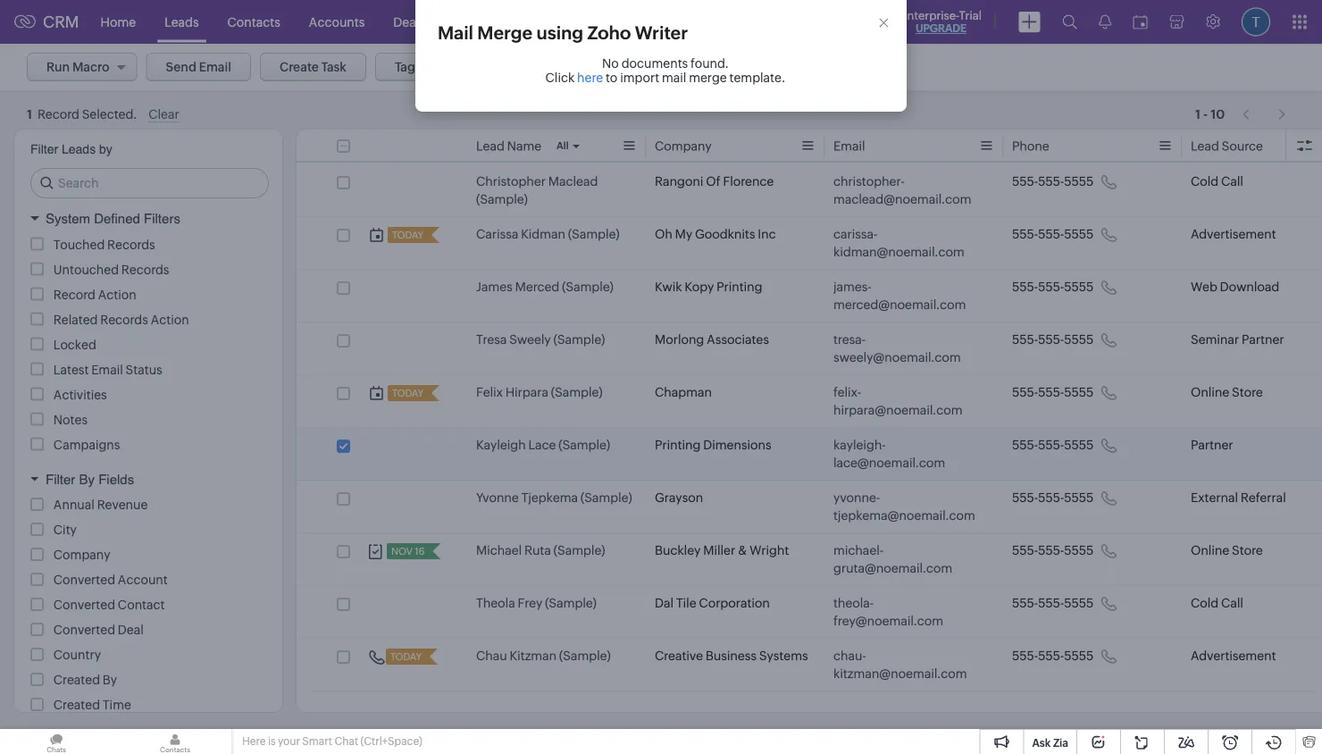 Task type: describe. For each thing, give the bounding box(es) containing it.
grayson
[[655, 491, 703, 505]]

contacts
[[227, 15, 280, 29]]

1 - 10 for 2nd "navigation" from the top
[[1196, 107, 1225, 121]]

annual revenue
[[53, 498, 148, 512]]

1 vertical spatial partner
[[1191, 438, 1234, 452]]

contacts image
[[119, 729, 231, 754]]

sweely
[[510, 332, 551, 347]]

2 555-555-5555 from the top
[[1012, 227, 1094, 241]]

chau kitzman (sample) link
[[476, 647, 611, 665]]

tjepkema@noemail.com
[[834, 508, 976, 523]]

home link
[[86, 0, 150, 43]]

tresa- sweely@noemail.com
[[834, 332, 961, 365]]

touched
[[53, 237, 105, 252]]

call for christopher- maclead@noemail.com
[[1221, 174, 1244, 189]]

annual
[[53, 498, 95, 512]]

system defined filters
[[46, 211, 180, 227]]

0 horizontal spatial printing
[[655, 438, 701, 452]]

create
[[280, 60, 319, 74]]

row group containing christopher maclead (sample)
[[297, 164, 1322, 692]]

Search text field
[[31, 169, 268, 197]]

records for related
[[100, 312, 148, 327]]

trial
[[959, 8, 982, 22]]

felix
[[476, 385, 503, 399]]

kayleigh lace (sample)
[[476, 438, 610, 452]]

(sample) for felix hirpara (sample)
[[551, 385, 603, 399]]

tresa-
[[834, 332, 866, 347]]

your
[[278, 735, 300, 747]]

creative
[[655, 649, 703, 663]]

wright
[[750, 543, 789, 558]]

lead for lead name
[[476, 139, 505, 153]]

cold for theola- frey@noemail.com
[[1191, 596, 1219, 610]]

records for untouched
[[121, 262, 169, 277]]

ask
[[1032, 737, 1051, 749]]

campaigns
[[53, 437, 120, 452]]

kitzman
[[510, 649, 557, 663]]

yvonne- tjepkema@noemail.com link
[[834, 489, 977, 525]]

created time
[[53, 698, 131, 712]]

business
[[706, 649, 757, 663]]

of
[[706, 174, 721, 189]]

christopher
[[476, 174, 546, 189]]

macro
[[72, 60, 110, 74]]

zia
[[1053, 737, 1069, 749]]

(sample) for michael ruta (sample)
[[554, 543, 605, 558]]

hirpara
[[506, 385, 549, 399]]

lead name
[[476, 139, 542, 153]]

today for felix hirpara (sample)
[[392, 388, 424, 399]]

miller
[[703, 543, 736, 558]]

(sample) for carissa kidman (sample)
[[568, 227, 620, 241]]

4 5555 from the top
[[1064, 332, 1094, 347]]

1 555-555-5555 from the top
[[1012, 174, 1094, 189]]

felix- hirpara@noemail.com link
[[834, 383, 977, 419]]

felix-
[[834, 385, 861, 399]]

documents
[[622, 56, 688, 71]]

deals
[[393, 15, 425, 29]]

found.
[[691, 56, 729, 71]]

creative business systems
[[655, 649, 808, 663]]

buckley
[[655, 543, 701, 558]]

michael- gruta@noemail.com link
[[834, 541, 977, 577]]

deals link
[[379, 0, 440, 43]]

tjepkema
[[521, 491, 578, 505]]

printing dimensions
[[655, 438, 772, 452]]

leads inside "link"
[[165, 15, 199, 29]]

(sample) for tresa sweely (sample)
[[554, 332, 605, 347]]

email for latest email status
[[91, 362, 123, 377]]

tasks link
[[440, 0, 500, 43]]

source
[[1222, 139, 1263, 153]]

chats image
[[0, 729, 113, 754]]

hirpara@noemail.com
[[834, 403, 963, 417]]

2 5555 from the top
[[1064, 227, 1094, 241]]

untouched
[[53, 262, 119, 277]]

is
[[268, 735, 276, 747]]

status
[[126, 362, 162, 377]]

yvonne tjepkema (sample)
[[476, 491, 632, 505]]

chau- kitzman@noemail.com
[[834, 649, 967, 681]]

run
[[46, 60, 70, 74]]

mail
[[662, 71, 687, 85]]

online store for michael- gruta@noemail.com
[[1191, 543, 1263, 558]]

christopher maclead (sample)
[[476, 174, 598, 206]]

advertisement for chau- kitzman@noemail.com
[[1191, 649, 1276, 663]]

filter by fields button
[[14, 463, 282, 495]]

tresa
[[476, 332, 507, 347]]

advertisement for carissa- kidman@noemail.com
[[1191, 227, 1276, 241]]

filter by fields
[[46, 471, 134, 487]]

2 horizontal spatial email
[[834, 139, 865, 153]]

lace@noemail.com
[[834, 456, 946, 470]]

lace
[[528, 438, 556, 452]]

7 5555 from the top
[[1064, 491, 1094, 505]]

click
[[546, 71, 575, 85]]

florence
[[723, 174, 774, 189]]

created for created time
[[53, 698, 100, 712]]

services
[[653, 15, 703, 29]]

my
[[675, 227, 693, 241]]

meetings
[[571, 15, 625, 29]]

cold call for theola- frey@noemail.com
[[1191, 596, 1244, 610]]

contact
[[118, 598, 165, 612]]

smart
[[302, 735, 332, 747]]

kayleigh
[[476, 438, 526, 452]]

call for theola- frey@noemail.com
[[1221, 596, 1244, 610]]

system
[[46, 211, 90, 227]]

filter leads by
[[30, 142, 112, 156]]

5 555-555-5555 from the top
[[1012, 385, 1094, 399]]

tresa sweely (sample) link
[[476, 331, 605, 348]]

corporation
[[699, 596, 770, 610]]

2 navigation from the top
[[1234, 101, 1296, 127]]

6 5555 from the top
[[1064, 438, 1094, 452]]

(sample) for chau kitzman (sample)
[[559, 649, 611, 663]]

enterprise-trial upgrade
[[901, 8, 982, 34]]

0 horizontal spatial leads
[[62, 142, 96, 156]]

services link
[[639, 0, 717, 43]]

9 555-555-5555 from the top
[[1012, 596, 1094, 610]]

referral
[[1241, 491, 1286, 505]]

accounts
[[309, 15, 365, 29]]

run macro
[[46, 60, 110, 74]]

merge
[[477, 22, 533, 43]]

1 horizontal spatial company
[[655, 139, 712, 153]]

(sample) for james merced (sample)
[[562, 280, 614, 294]]

1 navigation from the top
[[1234, 97, 1296, 123]]

(ctrl+space)
[[361, 735, 422, 747]]

by for filter
[[79, 471, 95, 487]]

chat
[[335, 735, 358, 747]]

filter for filter leads by
[[30, 142, 58, 156]]

calls link
[[500, 0, 557, 43]]

4 555-555-5555 from the top
[[1012, 332, 1094, 347]]

record
[[53, 287, 95, 302]]

online store for felix- hirpara@noemail.com
[[1191, 385, 1263, 399]]

10 for 2nd "navigation" from the top
[[1211, 107, 1225, 121]]



Task type: vqa. For each thing, say whether or not it's contained in the screenshot.


Task type: locate. For each thing, give the bounding box(es) containing it.
2 online from the top
[[1191, 543, 1230, 558]]

(sample) right frey
[[545, 596, 597, 610]]

1 vertical spatial leads
[[62, 142, 96, 156]]

tile
[[676, 596, 697, 610]]

2 vertical spatial converted
[[53, 623, 115, 637]]

email up christopher-
[[834, 139, 865, 153]]

0 vertical spatial online store
[[1191, 385, 1263, 399]]

(sample) right lace
[[559, 438, 610, 452]]

(sample) right merced
[[562, 280, 614, 294]]

email for send email
[[199, 60, 231, 74]]

store for felix- hirpara@noemail.com
[[1232, 385, 1263, 399]]

today for chau kitzman (sample)
[[390, 651, 422, 663]]

felix hirpara (sample) link
[[476, 383, 603, 401]]

row group
[[297, 164, 1322, 692]]

mail
[[438, 22, 474, 43]]

0 vertical spatial cold
[[1191, 174, 1219, 189]]

1 vertical spatial online store
[[1191, 543, 1263, 558]]

tasks
[[454, 15, 485, 29]]

store down the 'seminar partner'
[[1232, 385, 1263, 399]]

navigation
[[1234, 97, 1296, 123], [1234, 101, 1296, 127]]

1 cold from the top
[[1191, 174, 1219, 189]]

converted for converted deal
[[53, 623, 115, 637]]

1 - 10 for first "navigation"
[[1196, 103, 1225, 118]]

leads up send in the left of the page
[[165, 15, 199, 29]]

theola- frey@noemail.com
[[834, 596, 944, 628]]

1 advertisement from the top
[[1191, 227, 1276, 241]]

michael
[[476, 543, 522, 558]]

(sample) right sweely
[[554, 332, 605, 347]]

0 horizontal spatial partner
[[1191, 438, 1234, 452]]

2 vertical spatial email
[[91, 362, 123, 377]]

2 vertical spatial records
[[100, 312, 148, 327]]

8 5555 from the top
[[1064, 543, 1094, 558]]

1 horizontal spatial lead
[[1191, 139, 1220, 153]]

(sample) right tjepkema
[[581, 491, 632, 505]]

cold call for christopher- maclead@noemail.com
[[1191, 174, 1244, 189]]

1 horizontal spatial by
[[103, 673, 117, 687]]

touched records
[[53, 237, 155, 252]]

today link left felix at the left
[[388, 385, 425, 401]]

0 vertical spatial email
[[199, 60, 231, 74]]

printing up grayson
[[655, 438, 701, 452]]

2 store from the top
[[1232, 543, 1263, 558]]

tresa sweely (sample)
[[476, 332, 605, 347]]

3 5555 from the top
[[1064, 280, 1094, 294]]

555-
[[1012, 174, 1038, 189], [1038, 174, 1064, 189], [1012, 227, 1038, 241], [1038, 227, 1064, 241], [1012, 280, 1038, 294], [1038, 280, 1064, 294], [1012, 332, 1038, 347], [1038, 332, 1064, 347], [1012, 385, 1038, 399], [1038, 385, 1064, 399], [1012, 438, 1038, 452], [1038, 438, 1064, 452], [1012, 491, 1038, 505], [1038, 491, 1064, 505], [1012, 543, 1038, 558], [1038, 543, 1064, 558], [1012, 596, 1038, 610], [1038, 596, 1064, 610], [1012, 649, 1038, 663], [1038, 649, 1064, 663]]

filter down the record
[[30, 142, 58, 156]]

10
[[1211, 103, 1225, 118], [1211, 107, 1225, 121]]

(sample) for christopher maclead (sample)
[[476, 192, 528, 206]]

today
[[392, 388, 424, 399], [390, 651, 422, 663]]

city
[[53, 523, 77, 537]]

10 5555 from the top
[[1064, 649, 1094, 663]]

template.
[[730, 71, 786, 85]]

james-
[[834, 280, 872, 294]]

defined
[[94, 211, 140, 227]]

converted up country
[[53, 623, 115, 637]]

by up time
[[103, 673, 117, 687]]

1 cold call from the top
[[1191, 174, 1244, 189]]

lead left source
[[1191, 139, 1220, 153]]

filter up annual
[[46, 471, 75, 487]]

email right 'latest'
[[91, 362, 123, 377]]

online store down the 'seminar partner'
[[1191, 385, 1263, 399]]

1 vertical spatial call
[[1221, 596, 1244, 610]]

partner up external
[[1191, 438, 1234, 452]]

action up related records action
[[98, 287, 136, 302]]

0 vertical spatial advertisement
[[1191, 227, 1276, 241]]

(sample) inside christopher maclead (sample)
[[476, 192, 528, 206]]

kitzman@noemail.com
[[834, 667, 967, 681]]

(sample) inside 'michael ruta (sample)' link
[[554, 543, 605, 558]]

0 vertical spatial converted
[[53, 573, 115, 587]]

today left the chau
[[390, 651, 422, 663]]

email inside button
[[199, 60, 231, 74]]

0 vertical spatial online
[[1191, 385, 1230, 399]]

to
[[606, 71, 618, 85]]

1 vertical spatial cold
[[1191, 596, 1219, 610]]

filter inside dropdown button
[[46, 471, 75, 487]]

online down seminar at top right
[[1191, 385, 1230, 399]]

3 555-555-5555 from the top
[[1012, 280, 1094, 294]]

2 - from the top
[[1204, 107, 1208, 121]]

untouched records
[[53, 262, 169, 277]]

1 vertical spatial by
[[103, 673, 117, 687]]

1 5555 from the top
[[1064, 174, 1094, 189]]

dimensions
[[703, 438, 772, 452]]

time
[[103, 698, 131, 712]]

0 vertical spatial cold call
[[1191, 174, 1244, 189]]

(sample) right kidman on the left top
[[568, 227, 620, 241]]

locked
[[53, 337, 96, 352]]

michael-
[[834, 543, 884, 558]]

1 vertical spatial printing
[[655, 438, 701, 452]]

by inside dropdown button
[[79, 471, 95, 487]]

converted contact
[[53, 598, 165, 612]]

0 vertical spatial created
[[53, 673, 100, 687]]

(sample) right kitzman
[[559, 649, 611, 663]]

9 5555 from the top
[[1064, 596, 1094, 610]]

2 10 from the top
[[1211, 107, 1225, 121]]

created down the created by
[[53, 698, 100, 712]]

cold for christopher- maclead@noemail.com
[[1191, 174, 1219, 189]]

action up the status
[[151, 312, 189, 327]]

8 555-555-5555 from the top
[[1012, 543, 1094, 558]]

store down external referral at the right of page
[[1232, 543, 1263, 558]]

kopy
[[685, 280, 714, 294]]

2 converted from the top
[[53, 598, 115, 612]]

upgrade
[[916, 22, 967, 34]]

theola-
[[834, 596, 874, 610]]

(sample) for theola frey (sample)
[[545, 596, 597, 610]]

2 call from the top
[[1221, 596, 1244, 610]]

filter for filter by fields
[[46, 471, 75, 487]]

(sample) right ruta
[[554, 543, 605, 558]]

1 vertical spatial store
[[1232, 543, 1263, 558]]

task
[[321, 60, 347, 74]]

gruta@noemail.com
[[834, 561, 953, 575]]

1 vertical spatial today
[[390, 651, 422, 663]]

converted up converted deal
[[53, 598, 115, 612]]

email right send in the left of the page
[[199, 60, 231, 74]]

fields
[[98, 471, 134, 487]]

0 vertical spatial printing
[[717, 280, 763, 294]]

here
[[242, 735, 266, 747]]

company down the city
[[53, 548, 110, 562]]

meetings link
[[557, 0, 639, 43]]

1 vertical spatial action
[[151, 312, 189, 327]]

rangoni
[[655, 174, 704, 189]]

1 online store from the top
[[1191, 385, 1263, 399]]

today link for chau
[[386, 649, 424, 665]]

(sample) right hirpara
[[551, 385, 603, 399]]

lead for lead source
[[1191, 139, 1220, 153]]

(sample) inside chau kitzman (sample) link
[[559, 649, 611, 663]]

0 horizontal spatial email
[[91, 362, 123, 377]]

1 lead from the left
[[476, 139, 505, 153]]

kwik kopy printing
[[655, 280, 763, 294]]

store
[[1232, 385, 1263, 399], [1232, 543, 1263, 558]]

carissa-
[[834, 227, 878, 241]]

1 vertical spatial online
[[1191, 543, 1230, 558]]

0 vertical spatial today
[[392, 388, 424, 399]]

6 555-555-5555 from the top
[[1012, 438, 1094, 452]]

online store down external referral at the right of page
[[1191, 543, 1263, 558]]

555-555-5555
[[1012, 174, 1094, 189], [1012, 227, 1094, 241], [1012, 280, 1094, 294], [1012, 332, 1094, 347], [1012, 385, 1094, 399], [1012, 438, 1094, 452], [1012, 491, 1094, 505], [1012, 543, 1094, 558], [1012, 596, 1094, 610], [1012, 649, 1094, 663]]

1 horizontal spatial printing
[[717, 280, 763, 294]]

merge
[[689, 71, 727, 85]]

0 vertical spatial action
[[98, 287, 136, 302]]

records down the defined on the left top of the page
[[107, 237, 155, 252]]

10 555-555-5555 from the top
[[1012, 649, 1094, 663]]

today left felix at the left
[[392, 388, 424, 399]]

rangoni of florence
[[655, 174, 774, 189]]

- for 2nd "navigation" from the top
[[1204, 107, 1208, 121]]

store for michael- gruta@noemail.com
[[1232, 543, 1263, 558]]

1 horizontal spatial action
[[151, 312, 189, 327]]

records down touched records
[[121, 262, 169, 277]]

today link up (ctrl+space)
[[386, 649, 424, 665]]

frey
[[518, 596, 543, 610]]

1 call from the top
[[1221, 174, 1244, 189]]

0 horizontal spatial action
[[98, 287, 136, 302]]

morlong
[[655, 332, 704, 347]]

1 vertical spatial filter
[[46, 471, 75, 487]]

0 vertical spatial filter
[[30, 142, 58, 156]]

by
[[99, 142, 112, 156]]

converted up the converted contact
[[53, 573, 115, 587]]

accounts link
[[295, 0, 379, 43]]

kidman
[[521, 227, 566, 241]]

0 vertical spatial today link
[[388, 385, 425, 401]]

0 vertical spatial leads
[[165, 15, 199, 29]]

created down country
[[53, 673, 100, 687]]

(sample) for yvonne tjepkema (sample)
[[581, 491, 632, 505]]

dal
[[655, 596, 674, 610]]

2 cold from the top
[[1191, 596, 1219, 610]]

1 vertical spatial cold call
[[1191, 596, 1244, 610]]

2 lead from the left
[[1191, 139, 1220, 153]]

0 horizontal spatial lead
[[476, 139, 505, 153]]

record
[[37, 107, 79, 122]]

kayleigh lace (sample) link
[[476, 436, 610, 454]]

1 10 from the top
[[1211, 103, 1225, 118]]

leads left by
[[62, 142, 96, 156]]

created for created by
[[53, 673, 100, 687]]

0 vertical spatial store
[[1232, 385, 1263, 399]]

1 1 - 10 from the top
[[1196, 103, 1225, 118]]

1 vertical spatial converted
[[53, 598, 115, 612]]

here
[[577, 71, 603, 85]]

web download
[[1191, 280, 1280, 294]]

7 555-555-5555 from the top
[[1012, 491, 1094, 505]]

yvonne tjepkema (sample) link
[[476, 489, 632, 507]]

run macro button
[[27, 53, 137, 81]]

filter
[[30, 142, 58, 156], [46, 471, 75, 487]]

0 vertical spatial partner
[[1242, 332, 1285, 347]]

import
[[620, 71, 659, 85]]

printing right kopy
[[717, 280, 763, 294]]

0 vertical spatial by
[[79, 471, 95, 487]]

by for created
[[103, 673, 117, 687]]

clear
[[149, 107, 179, 122]]

1 converted from the top
[[53, 573, 115, 587]]

- for first "navigation"
[[1204, 103, 1208, 118]]

1 vertical spatial today link
[[386, 649, 424, 665]]

1 vertical spatial company
[[53, 548, 110, 562]]

2 1 - 10 from the top
[[1196, 107, 1225, 121]]

crm link
[[14, 13, 79, 31]]

company up rangoni
[[655, 139, 712, 153]]

converted for converted contact
[[53, 598, 115, 612]]

2 created from the top
[[53, 698, 100, 712]]

kayleigh-
[[834, 438, 886, 452]]

(sample) inside felix hirpara (sample) link
[[551, 385, 603, 399]]

carissa
[[476, 227, 519, 241]]

0 vertical spatial records
[[107, 237, 155, 252]]

system defined filters button
[[14, 203, 282, 235]]

online for michael- gruta@noemail.com
[[1191, 543, 1230, 558]]

2 advertisement from the top
[[1191, 649, 1276, 663]]

lead left name
[[476, 139, 505, 153]]

0 horizontal spatial by
[[79, 471, 95, 487]]

1 record selected.
[[27, 107, 137, 122]]

leads link
[[150, 0, 213, 43]]

(sample) inside yvonne tjepkema (sample) link
[[581, 491, 632, 505]]

morlong associates
[[655, 332, 769, 347]]

records down 'record action'
[[100, 312, 148, 327]]

(sample) for kayleigh lace (sample)
[[559, 438, 610, 452]]

name
[[507, 139, 542, 153]]

theola
[[476, 596, 515, 610]]

1 store from the top
[[1232, 385, 1263, 399]]

kidman@noemail.com
[[834, 245, 965, 259]]

carissa- kidman@noemail.com link
[[834, 225, 977, 261]]

by
[[79, 471, 95, 487], [103, 673, 117, 687]]

(sample) inside james merced (sample) link
[[562, 280, 614, 294]]

web
[[1191, 280, 1218, 294]]

(sample) inside tresa sweely (sample) link
[[554, 332, 605, 347]]

lead source
[[1191, 139, 1263, 153]]

1 horizontal spatial email
[[199, 60, 231, 74]]

yvonne
[[476, 491, 519, 505]]

records for touched
[[107, 237, 155, 252]]

online down external
[[1191, 543, 1230, 558]]

james merced (sample)
[[476, 280, 614, 294]]

1 online from the top
[[1191, 385, 1230, 399]]

(sample) inside kayleigh lace (sample) link
[[559, 438, 610, 452]]

5 5555 from the top
[[1064, 385, 1094, 399]]

country
[[53, 648, 101, 662]]

1 - from the top
[[1204, 103, 1208, 118]]

(sample) inside theola frey (sample) link
[[545, 596, 597, 610]]

1 horizontal spatial leads
[[165, 15, 199, 29]]

online for felix- hirpara@noemail.com
[[1191, 385, 1230, 399]]

dal tile corporation
[[655, 596, 770, 610]]

systems
[[759, 649, 808, 663]]

1 horizontal spatial partner
[[1242, 332, 1285, 347]]

leads
[[165, 15, 199, 29], [62, 142, 96, 156]]

by up annual
[[79, 471, 95, 487]]

associates
[[707, 332, 769, 347]]

0 vertical spatial company
[[655, 139, 712, 153]]

3 converted from the top
[[53, 623, 115, 637]]

1 vertical spatial advertisement
[[1191, 649, 1276, 663]]

seminar
[[1191, 332, 1239, 347]]

here is your smart chat (ctrl+space)
[[242, 735, 422, 747]]

2 online store from the top
[[1191, 543, 1263, 558]]

today link for felix
[[388, 385, 425, 401]]

(sample) inside the carissa kidman (sample) link
[[568, 227, 620, 241]]

felix- hirpara@noemail.com
[[834, 385, 963, 417]]

maclead
[[548, 174, 598, 189]]

(sample) down christopher
[[476, 192, 528, 206]]

0 horizontal spatial company
[[53, 548, 110, 562]]

external
[[1191, 491, 1239, 505]]

download
[[1220, 280, 1280, 294]]

create task button
[[260, 53, 366, 81]]

1 vertical spatial email
[[834, 139, 865, 153]]

2 cold call from the top
[[1191, 596, 1244, 610]]

10 for first "navigation"
[[1211, 103, 1225, 118]]

1 vertical spatial created
[[53, 698, 100, 712]]

1 vertical spatial records
[[121, 262, 169, 277]]

converted for converted account
[[53, 573, 115, 587]]

partner right seminar at top right
[[1242, 332, 1285, 347]]

contacts link
[[213, 0, 295, 43]]

converted
[[53, 573, 115, 587], [53, 598, 115, 612], [53, 623, 115, 637]]

0 vertical spatial call
[[1221, 174, 1244, 189]]

1 created from the top
[[53, 673, 100, 687]]



